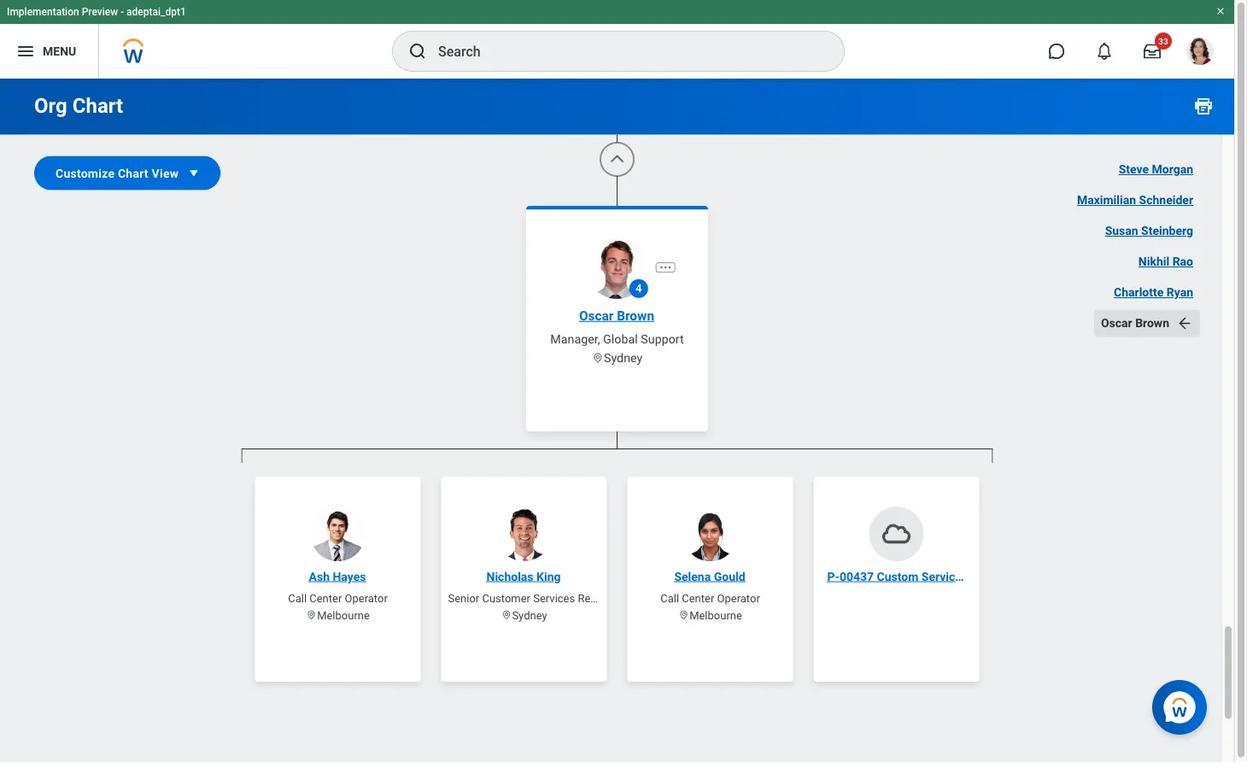 Task type: locate. For each thing, give the bounding box(es) containing it.
2 center from the left
[[682, 592, 715, 605]]

3 location image from the left
[[679, 610, 690, 621]]

menu button
[[0, 24, 99, 79]]

customer
[[482, 592, 531, 605]]

1 call center operator from the left
[[288, 592, 388, 605]]

operator down hayes
[[345, 592, 388, 605]]

1 vertical spatial sydney
[[512, 609, 548, 622]]

service
[[922, 570, 962, 584]]

oscar
[[579, 308, 614, 324], [1102, 316, 1133, 330]]

call center operator for gould
[[661, 592, 761, 605]]

1 horizontal spatial location image
[[501, 610, 512, 621]]

oscar inside button
[[1102, 316, 1133, 330]]

org chart main content
[[0, 0, 1235, 762]]

1 melbourne from the left
[[317, 609, 370, 622]]

arrow left image
[[1177, 315, 1194, 332]]

0 vertical spatial sydney
[[604, 352, 643, 366]]

center
[[310, 592, 342, 605], [682, 592, 715, 605]]

0 horizontal spatial oscar brown
[[579, 308, 655, 324]]

sydney inside 'oscar brown, oscar brown, 4 direct reports' element
[[512, 609, 548, 622]]

call for ash hayes
[[288, 592, 307, 605]]

1 horizontal spatial brown
[[1136, 316, 1170, 330]]

call down ash hayes 'link' on the bottom of page
[[288, 592, 307, 605]]

oscar down charlotte
[[1102, 316, 1133, 330]]

schneider
[[1140, 193, 1194, 207]]

sydney down senior customer services representative
[[512, 609, 548, 622]]

2 call center operator from the left
[[661, 592, 761, 605]]

1 horizontal spatial center
[[682, 592, 715, 605]]

1 center from the left
[[310, 592, 342, 605]]

call down selena
[[661, 592, 680, 605]]

operator
[[345, 592, 388, 605], [718, 592, 761, 605]]

location image down ash
[[306, 610, 317, 621]]

1 horizontal spatial representative
[[965, 570, 1046, 584]]

sydney for brown
[[604, 352, 643, 366]]

1 location image from the left
[[306, 610, 317, 621]]

33 button
[[1134, 32, 1173, 70]]

steinberg
[[1142, 224, 1194, 238]]

brown down 4
[[617, 308, 655, 324]]

0 horizontal spatial call center operator
[[288, 592, 388, 605]]

2 operator from the left
[[718, 592, 761, 605]]

nicholas
[[487, 570, 534, 584]]

nicholas king
[[487, 570, 561, 584]]

steve
[[1119, 162, 1150, 177]]

inbox large image
[[1145, 43, 1162, 60]]

susan steinberg
[[1106, 224, 1194, 238]]

0 horizontal spatial location image
[[306, 610, 317, 621]]

maximilian schneider button
[[1071, 187, 1201, 214]]

(unfilled)
[[1049, 570, 1099, 584]]

call center operator for hayes
[[288, 592, 388, 605]]

implementation
[[7, 6, 79, 18]]

oscar up 'manager, global support'
[[579, 308, 614, 324]]

p-
[[828, 570, 840, 584]]

location image
[[306, 610, 317, 621], [501, 610, 512, 621], [679, 610, 690, 621]]

0 horizontal spatial sydney
[[512, 609, 548, 622]]

1 call from the left
[[288, 592, 307, 605]]

oscar brown up 'manager, global support'
[[579, 308, 655, 324]]

33
[[1159, 36, 1169, 46]]

center down selena
[[682, 592, 715, 605]]

1 operator from the left
[[345, 592, 388, 605]]

melbourne for gould
[[690, 609, 743, 622]]

sydney down global
[[604, 352, 643, 366]]

representative right service
[[965, 570, 1046, 584]]

selena gould
[[675, 570, 746, 584]]

menu banner
[[0, 0, 1235, 79]]

representative right services
[[578, 592, 652, 605]]

melbourne down selena gould link
[[690, 609, 743, 622]]

location image down selena
[[679, 610, 690, 621]]

1 vertical spatial chart
[[118, 166, 149, 180]]

sydney
[[604, 352, 643, 366], [512, 609, 548, 622]]

1 horizontal spatial operator
[[718, 592, 761, 605]]

call center operator down ash hayes 'link' on the bottom of page
[[288, 592, 388, 605]]

view
[[152, 166, 179, 180]]

gould
[[714, 570, 746, 584]]

2 melbourne from the left
[[690, 609, 743, 622]]

selena
[[675, 570, 711, 584]]

senior
[[448, 592, 480, 605]]

1 horizontal spatial oscar
[[1102, 316, 1133, 330]]

representative
[[965, 570, 1046, 584], [578, 592, 652, 605]]

0 horizontal spatial melbourne
[[317, 609, 370, 622]]

center down ash
[[310, 592, 342, 605]]

0 horizontal spatial representative
[[578, 592, 652, 605]]

2 horizontal spatial location image
[[679, 610, 690, 621]]

center for ash
[[310, 592, 342, 605]]

oscar brown
[[579, 308, 655, 324], [1102, 316, 1170, 330]]

chart inside button
[[118, 166, 149, 180]]

chart for org
[[72, 94, 123, 118]]

oscar brown, oscar brown, 4 direct reports element
[[241, 464, 1099, 762]]

brown
[[617, 308, 655, 324], [1136, 316, 1170, 330]]

4
[[636, 283, 642, 296]]

0 horizontal spatial call
[[288, 592, 307, 605]]

operator for hayes
[[345, 592, 388, 605]]

call center operator down selena gould link
[[661, 592, 761, 605]]

chart right org
[[72, 94, 123, 118]]

call center operator
[[288, 592, 388, 605], [661, 592, 761, 605]]

1 horizontal spatial oscar brown
[[1102, 316, 1170, 330]]

melbourne
[[317, 609, 370, 622], [690, 609, 743, 622]]

susan steinberg button
[[1099, 218, 1201, 245]]

melbourne down ash hayes 'link' on the bottom of page
[[317, 609, 370, 622]]

operator down gould
[[718, 592, 761, 605]]

1 horizontal spatial call center operator
[[661, 592, 761, 605]]

2 call from the left
[[661, 592, 680, 605]]

services
[[534, 592, 575, 605]]

chart
[[72, 94, 123, 118], [118, 166, 149, 180]]

1 horizontal spatial call
[[661, 592, 680, 605]]

preview
[[82, 6, 118, 18]]

call
[[288, 592, 307, 605], [661, 592, 680, 605]]

oscar brown down charlotte
[[1102, 316, 1170, 330]]

brown down charlotte ryan button
[[1136, 316, 1170, 330]]

support
[[641, 333, 684, 347]]

customize chart view
[[56, 166, 179, 180]]

ash hayes link
[[302, 569, 373, 586]]

hayes
[[333, 570, 366, 584]]

adeptai_dpt1
[[127, 6, 186, 18]]

ash hayes
[[309, 570, 366, 584]]

0 horizontal spatial operator
[[345, 592, 388, 605]]

2 location image from the left
[[501, 610, 512, 621]]

0 horizontal spatial center
[[310, 592, 342, 605]]

1 horizontal spatial sydney
[[604, 352, 643, 366]]

notifications large image
[[1097, 43, 1114, 60]]

king
[[537, 570, 561, 584]]

maximilian
[[1078, 193, 1137, 207]]

1 horizontal spatial melbourne
[[690, 609, 743, 622]]

location image down customer
[[501, 610, 512, 621]]

p-00437 custom service representative (unfilled) link
[[821, 569, 1099, 586]]

oscar brown link
[[572, 307, 662, 326]]

chart left view
[[118, 166, 149, 180]]

related actions image
[[659, 261, 673, 275]]

0 vertical spatial chart
[[72, 94, 123, 118]]

chart for customize
[[118, 166, 149, 180]]

ash
[[309, 570, 330, 584]]



Task type: describe. For each thing, give the bounding box(es) containing it.
customize
[[56, 166, 115, 180]]

location image for nicholas king
[[501, 610, 512, 621]]

susan
[[1106, 224, 1139, 238]]

maximilian schneider
[[1078, 193, 1194, 207]]

-
[[121, 6, 124, 18]]

manager,
[[551, 333, 601, 347]]

00437
[[840, 570, 875, 584]]

senior customer services representative
[[448, 592, 652, 605]]

print org chart image
[[1194, 96, 1215, 116]]

justify image
[[15, 41, 36, 62]]

nikhil rao
[[1139, 255, 1194, 269]]

caret down image
[[186, 165, 203, 182]]

selena gould link
[[668, 569, 753, 586]]

org chart
[[34, 94, 123, 118]]

org
[[34, 94, 67, 118]]

morgan
[[1153, 162, 1194, 177]]

profile logan mcneil image
[[1187, 38, 1215, 68]]

location image for selena gould
[[679, 610, 690, 621]]

Search Workday  search field
[[439, 32, 809, 70]]

ryan
[[1167, 285, 1194, 300]]

0 horizontal spatial oscar
[[579, 308, 614, 324]]

location image for ash hayes
[[306, 610, 317, 621]]

oscar brown button
[[1095, 310, 1201, 337]]

nikhil rao button
[[1132, 248, 1201, 276]]

nikhil
[[1139, 255, 1170, 269]]

charlotte ryan button
[[1108, 279, 1201, 306]]

manager, global support
[[551, 333, 684, 347]]

0 horizontal spatial brown
[[617, 308, 655, 324]]

search image
[[408, 41, 428, 62]]

customize chart view button
[[34, 156, 221, 190]]

oscar brown inside button
[[1102, 316, 1170, 330]]

call for selena gould
[[661, 592, 680, 605]]

melbourne for hayes
[[317, 609, 370, 622]]

menu
[[43, 44, 76, 58]]

brown inside button
[[1136, 316, 1170, 330]]

location image
[[592, 353, 604, 365]]

global
[[604, 333, 638, 347]]

close environment banner image
[[1216, 6, 1227, 16]]

custom
[[878, 570, 919, 584]]

charlotte
[[1115, 285, 1164, 300]]

1 vertical spatial representative
[[578, 592, 652, 605]]

0 vertical spatial representative
[[965, 570, 1046, 584]]

sydney for king
[[512, 609, 548, 622]]

operator for gould
[[718, 592, 761, 605]]

steve morgan button
[[1113, 156, 1201, 183]]

steve morgan
[[1119, 162, 1194, 177]]

implementation preview -   adeptai_dpt1
[[7, 6, 186, 18]]

charlotte ryan
[[1115, 285, 1194, 300]]

nicholas king link
[[480, 569, 568, 586]]

rao
[[1173, 255, 1194, 269]]

center for selena
[[682, 592, 715, 605]]

chevron up image
[[609, 151, 626, 168]]

p-00437 custom service representative (unfilled)
[[828, 570, 1099, 584]]



Task type: vqa. For each thing, say whether or not it's contained in the screenshot.
Call Center Operator associated with Hayes
yes



